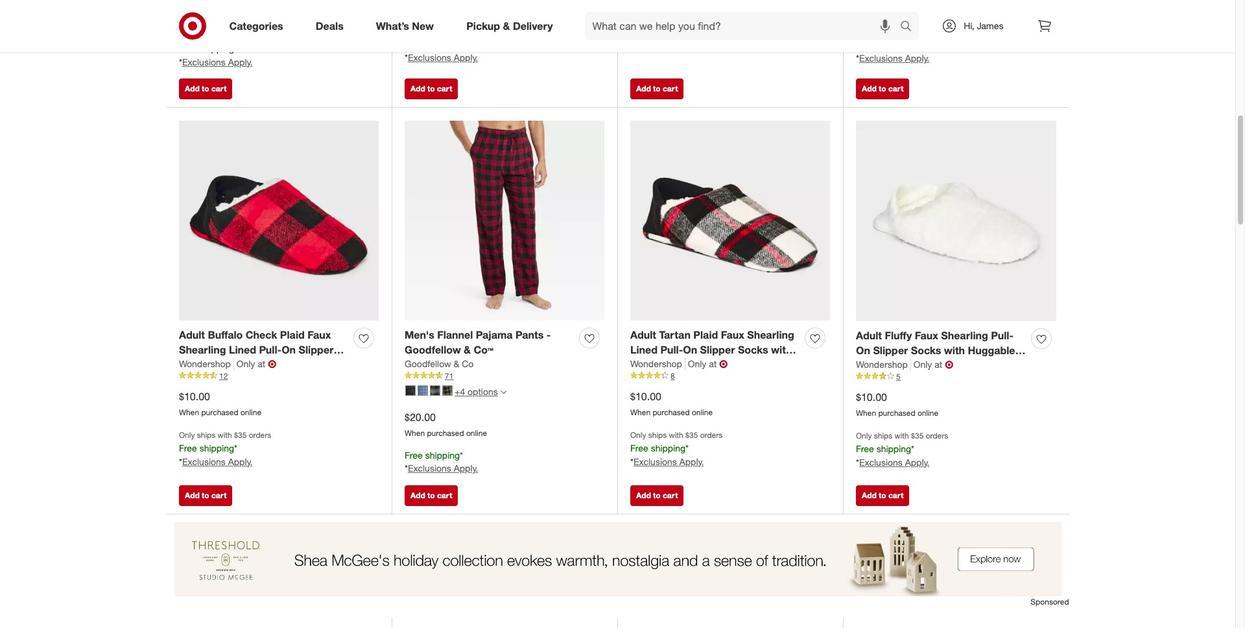 Task type: vqa. For each thing, say whether or not it's contained in the screenshot.
x
no



Task type: locate. For each thing, give the bounding box(es) containing it.
1 horizontal spatial wondershop™
[[945, 359, 1013, 372]]

orders down '5' link
[[926, 431, 949, 440]]

pickup & delivery
[[467, 19, 553, 32]]

goodfellow up 71
[[405, 358, 451, 369]]

free shipping * * exclusions apply. down $20.00 when purchased online
[[405, 449, 478, 474]]

free shipping * * exclusions apply.
[[856, 39, 930, 64], [179, 43, 253, 67], [405, 449, 478, 474]]

+4 options
[[455, 386, 498, 397]]

- inside "adult tartan plaid faux shearling lined pull-on slipper socks with huggable heel & grippers - wondershop™ ivory/black"
[[762, 358, 766, 371]]

adult inside adult fluffy faux shearling pull- on slipper socks with huggable heel & grippers - wondershop™ ivory
[[856, 329, 882, 342]]

2 horizontal spatial only ships with $35 orders free shipping * * exclusions apply.
[[856, 431, 949, 468]]

1 horizontal spatial socks
[[911, 344, 942, 357]]

pull- down tartan
[[661, 343, 683, 356]]

& up ivory/black
[[706, 358, 713, 371]]

grippers up ivory/black
[[716, 358, 759, 371]]

adult inside "adult tartan plaid faux shearling lined pull-on slipper socks with huggable heel & grippers - wondershop™ ivory/black"
[[631, 328, 657, 341]]

-
[[890, 1, 894, 13], [547, 328, 551, 341], [762, 358, 766, 371], [938, 359, 942, 372]]

co™
[[474, 343, 494, 356]]

1 horizontal spatial wondershop
[[631, 358, 682, 369]]

lined
[[631, 343, 658, 356]]

1 vertical spatial wondershop™
[[631, 373, 699, 386]]

orders
[[249, 430, 271, 440], [701, 430, 723, 440], [926, 431, 949, 440]]

cart
[[211, 84, 227, 93], [437, 84, 452, 93], [663, 84, 678, 93], [889, 84, 904, 93], [211, 490, 227, 500], [437, 490, 452, 500], [663, 490, 678, 500], [889, 490, 904, 500]]

at up "12" link
[[258, 358, 265, 369]]

0 vertical spatial pull-
[[992, 329, 1014, 342]]

&
[[503, 19, 510, 32], [464, 343, 471, 356], [454, 358, 460, 369], [706, 358, 713, 371], [881, 359, 889, 372]]

wondershop
[[179, 358, 231, 369], [631, 358, 682, 369], [856, 359, 908, 370]]

add to cart
[[185, 84, 227, 93], [411, 84, 452, 93], [636, 84, 678, 93], [862, 84, 904, 93], [185, 490, 227, 500], [411, 490, 452, 500], [636, 490, 678, 500], [862, 490, 904, 500]]

shearling
[[748, 328, 795, 341], [942, 329, 989, 342]]

on inside "adult tartan plaid faux shearling lined pull-on slipper socks with huggable heel & grippers - wondershop™ ivory/black"
[[683, 343, 698, 356]]

$10.00 when purchased online down the "12"
[[179, 390, 261, 417]]

0 horizontal spatial wondershop
[[179, 358, 231, 369]]

2 horizontal spatial at
[[935, 359, 943, 370]]

adult
[[631, 328, 657, 341], [856, 329, 882, 342]]

when
[[405, 17, 425, 27], [856, 18, 877, 28], [179, 21, 199, 31], [631, 30, 651, 40], [179, 407, 199, 417], [631, 407, 651, 417], [856, 408, 877, 418], [405, 428, 425, 438]]

faux right fluffy
[[915, 329, 939, 342]]

on inside adult fluffy faux shearling pull- on slipper socks with huggable heel & grippers - wondershop™ ivory
[[856, 344, 871, 357]]

grippers inside adult fluffy faux shearling pull- on slipper socks with huggable heel & grippers - wondershop™ ivory
[[891, 359, 935, 372]]

wondershop down lined
[[631, 358, 682, 369]]

$10.00 when purchased online
[[179, 390, 261, 417], [631, 390, 713, 417], [856, 391, 939, 418]]

¬
[[268, 357, 276, 370], [720, 357, 728, 370], [945, 358, 954, 371]]

0 horizontal spatial pull-
[[661, 343, 683, 356]]

orders for adult fluffy faux shearling pull- on slipper socks with huggable heel & grippers - wondershop™ ivory
[[926, 431, 949, 440]]

0 horizontal spatial huggable
[[631, 358, 678, 371]]

with up '5' link
[[945, 344, 965, 357]]

socks up "8" link
[[738, 343, 769, 356]]

0 horizontal spatial sale
[[179, 6, 197, 17]]

free
[[856, 39, 874, 50], [179, 43, 197, 54], [179, 442, 197, 453], [631, 442, 649, 453], [856, 443, 874, 454], [405, 449, 423, 460]]

wondershop only at ¬ up 8
[[631, 357, 728, 370]]

wondershop™
[[945, 359, 1013, 372], [631, 373, 699, 386]]

delivery
[[513, 19, 553, 32]]

socks inside "adult tartan plaid faux shearling lined pull-on slipper socks with huggable heel & grippers - wondershop™ ivory/black"
[[738, 343, 769, 356]]

with up "8" link
[[771, 343, 792, 356]]

& right 'pickup'
[[503, 19, 510, 32]]

shearling inside "adult tartan plaid faux shearling lined pull-on slipper socks with huggable heel & grippers - wondershop™ ivory/black"
[[748, 328, 795, 341]]

at for on
[[935, 359, 943, 370]]

0 horizontal spatial slipper
[[700, 343, 735, 356]]

0 horizontal spatial on
[[683, 343, 698, 356]]

1 horizontal spatial at
[[709, 358, 717, 369]]

what's
[[376, 19, 409, 32]]

- inside men's flannel pajama pants - goodfellow & co™
[[547, 328, 551, 341]]

pull-
[[992, 329, 1014, 342], [661, 343, 683, 356]]

0 horizontal spatial heel
[[681, 358, 703, 371]]

with
[[771, 343, 792, 356], [945, 344, 965, 357], [218, 430, 232, 440], [669, 430, 684, 440], [895, 431, 909, 440]]

$10.00 when purchased online down 5
[[856, 391, 939, 418]]

wondershop for on
[[856, 359, 908, 370]]

wondershop only at ¬ for on
[[856, 358, 954, 371]]

1 horizontal spatial grippers
[[891, 359, 935, 372]]

faux right plaid
[[721, 328, 745, 341]]

1 horizontal spatial on
[[856, 344, 871, 357]]

shearling up '5' link
[[942, 329, 989, 342]]

co
[[462, 358, 474, 369]]

wondershop only at ¬ up 5
[[856, 358, 954, 371]]

pickup
[[467, 19, 500, 32]]

0 horizontal spatial faux
[[721, 328, 745, 341]]

online inside $20.00 when purchased online
[[466, 428, 487, 438]]

0 horizontal spatial grippers
[[716, 358, 759, 371]]

advertisement region
[[166, 522, 1070, 596]]

adult fluffy faux shearling pull-on slipper socks with huggable heel & grippers - wondershop™ ivory image
[[856, 120, 1057, 321], [856, 120, 1057, 321]]

online
[[466, 17, 487, 27], [918, 18, 939, 28], [241, 21, 261, 31], [692, 30, 713, 40], [241, 407, 261, 417], [692, 407, 713, 417], [918, 408, 939, 418], [466, 428, 487, 438]]

only ships with $35 orders free shipping * * exclusions apply.
[[179, 430, 271, 467], [631, 430, 723, 467], [856, 431, 949, 468]]

1 horizontal spatial wondershop link
[[631, 357, 686, 370]]

grippers down fluffy
[[891, 359, 935, 372]]

& left co
[[454, 358, 460, 369]]

with down 8
[[669, 430, 684, 440]]

sale
[[179, 6, 197, 17], [631, 15, 648, 26]]

heel right 8
[[681, 358, 703, 371]]

12
[[219, 371, 228, 381]]

add to cart button
[[179, 79, 233, 99], [405, 79, 458, 99], [631, 79, 684, 99], [856, 79, 910, 99], [179, 485, 233, 506], [405, 485, 458, 506], [631, 485, 684, 506], [856, 485, 910, 506]]

& inside "adult tartan plaid faux shearling lined pull-on slipper socks with huggable heel & grippers - wondershop™ ivory/black"
[[706, 358, 713, 371]]

1 goodfellow from the top
[[405, 343, 461, 356]]

$10.00 when purchased online down 8
[[631, 390, 713, 417]]

ships for adult fluffy faux shearling pull- on slipper socks with huggable heel & grippers - wondershop™ ivory
[[874, 431, 893, 440]]

adult tartan plaid faux shearling lined pull-on slipper socks with huggable heel & grippers - wondershop™ ivory/black image
[[631, 120, 830, 320], [631, 120, 830, 320]]

at up '5' link
[[935, 359, 943, 370]]

wondershop link
[[179, 357, 234, 370], [631, 357, 686, 370], [856, 358, 911, 371]]

0 vertical spatial wondershop™
[[945, 359, 1013, 372]]

1 horizontal spatial orders
[[701, 430, 723, 440]]

0 horizontal spatial at
[[258, 358, 265, 369]]

adult up lined
[[631, 328, 657, 341]]

with down 5
[[895, 431, 909, 440]]

0 horizontal spatial wondershop™
[[631, 373, 699, 386]]

1 horizontal spatial wondershop only at ¬
[[631, 357, 728, 370]]

$10.99 - $11.00 when purchased online
[[856, 1, 939, 28]]

shearling up "8" link
[[748, 328, 795, 341]]

2 horizontal spatial wondershop
[[856, 359, 908, 370]]

goodfellow & co link
[[405, 357, 474, 370]]

socks down fluffy
[[911, 344, 942, 357]]

1 horizontal spatial $35
[[686, 430, 698, 440]]

wondershop only at ¬ for lined
[[631, 357, 728, 370]]

exclusions apply. button
[[408, 51, 478, 64], [860, 52, 930, 65], [182, 56, 253, 69], [182, 455, 253, 468], [634, 455, 704, 468], [860, 456, 930, 469], [408, 462, 478, 475]]

$10.00
[[179, 390, 210, 403], [631, 390, 662, 403], [856, 391, 887, 403]]

slipper inside "adult tartan plaid faux shearling lined pull-on slipper socks with huggable heel & grippers - wondershop™ ivory/black"
[[700, 343, 735, 356]]

socks
[[738, 343, 769, 356], [911, 344, 942, 357]]

1 vertical spatial goodfellow
[[405, 358, 451, 369]]

& left 5
[[881, 359, 889, 372]]

purchased inside $20.00 when purchased online
[[427, 428, 464, 438]]

0 horizontal spatial $10.00
[[179, 390, 210, 403]]

1 horizontal spatial slipper
[[874, 344, 909, 357]]

$10.00 when purchased online for adult tartan plaid faux shearling lined pull-on slipper socks with huggable heel & grippers - wondershop™ ivory/black
[[631, 390, 713, 417]]

2 horizontal spatial orders
[[926, 431, 949, 440]]

2 horizontal spatial wondershop only at ¬
[[856, 358, 954, 371]]

0 horizontal spatial wondershop link
[[179, 357, 234, 370]]

*
[[912, 39, 915, 50], [234, 43, 237, 54], [405, 52, 408, 63], [856, 53, 860, 64], [179, 56, 182, 67], [234, 442, 237, 453], [686, 442, 689, 453], [912, 443, 915, 454], [460, 449, 463, 460], [179, 456, 182, 467], [631, 456, 634, 467], [856, 456, 860, 468], [405, 463, 408, 474]]

sponsored
[[1031, 597, 1070, 607]]

1 horizontal spatial free shipping * * exclusions apply.
[[405, 449, 478, 474]]

free shipping * * exclusions apply. for $11.00
[[856, 39, 930, 64]]

exclusions
[[408, 52, 451, 63], [860, 53, 903, 64], [182, 56, 226, 67], [182, 456, 226, 467], [634, 456, 677, 467], [860, 456, 903, 468], [408, 463, 451, 474]]

2 horizontal spatial free shipping * * exclusions apply.
[[856, 39, 930, 64]]

add
[[185, 84, 200, 93], [411, 84, 425, 93], [636, 84, 651, 93], [862, 84, 877, 93], [185, 490, 200, 500], [411, 490, 425, 500], [636, 490, 651, 500], [862, 490, 877, 500]]

at up "8" link
[[709, 358, 717, 369]]

2 horizontal spatial ¬
[[945, 358, 954, 371]]

¬ for on
[[945, 358, 954, 371]]

0 horizontal spatial adult
[[631, 328, 657, 341]]

online inside $10.99 - $11.00 when purchased online
[[918, 18, 939, 28]]

grippers
[[716, 358, 759, 371], [891, 359, 935, 372]]

slipper inside adult fluffy faux shearling pull- on slipper socks with huggable heel & grippers - wondershop™ ivory
[[874, 344, 909, 357]]

0 horizontal spatial free shipping * * exclusions apply.
[[179, 43, 253, 67]]

apply.
[[454, 52, 478, 63], [906, 53, 930, 64], [228, 56, 253, 67], [228, 456, 253, 467], [680, 456, 704, 467], [906, 456, 930, 468], [454, 463, 478, 474]]

huggable inside "adult tartan plaid faux shearling lined pull-on slipper socks with huggable heel & grippers - wondershop™ ivory/black"
[[631, 358, 678, 371]]

& up co
[[464, 343, 471, 356]]

new
[[412, 19, 434, 32]]

goodfellow up "goodfellow & co"
[[405, 343, 461, 356]]

to
[[202, 84, 209, 93], [428, 84, 435, 93], [653, 84, 661, 93], [879, 84, 887, 93], [202, 490, 209, 500], [428, 490, 435, 500], [653, 490, 661, 500], [879, 490, 887, 500]]

0 horizontal spatial only ships with $35 orders free shipping * * exclusions apply.
[[179, 430, 271, 467]]

adult tartan plaid faux shearling lined pull-on slipper socks with huggable heel & grippers - wondershop™ ivory/black
[[631, 328, 795, 386]]

$10.00 for adult tartan plaid faux shearling lined pull-on slipper socks with huggable heel & grippers - wondershop™ ivory/black
[[631, 390, 662, 403]]

1 vertical spatial huggable
[[631, 358, 678, 371]]

ivory/black
[[701, 373, 757, 386]]

socks inside adult fluffy faux shearling pull- on slipper socks with huggable heel & grippers - wondershop™ ivory
[[911, 344, 942, 357]]

heel
[[681, 358, 703, 371], [856, 359, 879, 372]]

8 link
[[631, 370, 830, 382]]

0 horizontal spatial sale when purchased online
[[179, 6, 261, 31]]

deals
[[316, 19, 344, 32]]

shipping
[[877, 39, 912, 50], [200, 43, 234, 54], [200, 442, 234, 453], [651, 442, 686, 453], [877, 443, 912, 454], [425, 449, 460, 460]]

1 vertical spatial pull-
[[661, 343, 683, 356]]

what's new link
[[365, 12, 450, 40]]

71 link
[[405, 370, 605, 382]]

huggable down lined
[[631, 358, 678, 371]]

1 horizontal spatial ¬
[[720, 357, 728, 370]]

1 horizontal spatial pull-
[[992, 329, 1014, 342]]

1 horizontal spatial heel
[[856, 359, 879, 372]]

black image
[[405, 385, 416, 395]]

1 horizontal spatial only ships with $35 orders free shipping * * exclusions apply.
[[631, 430, 723, 467]]

2 horizontal spatial $10.00 when purchased online
[[856, 391, 939, 418]]

0 vertical spatial huggable
[[968, 344, 1016, 357]]

slipper down plaid
[[700, 343, 735, 356]]

goodfellow
[[405, 343, 461, 356], [405, 358, 451, 369]]

on
[[683, 343, 698, 356], [856, 344, 871, 357]]

with inside adult fluffy faux shearling pull- on slipper socks with huggable heel & grippers - wondershop™ ivory
[[945, 344, 965, 357]]

ivory
[[856, 373, 881, 386]]

wondershop only at ¬
[[179, 357, 276, 370], [631, 357, 728, 370], [856, 358, 954, 371]]

heel up "ivory"
[[856, 359, 879, 372]]

2 horizontal spatial $35
[[912, 431, 924, 440]]

orders down "12" link
[[249, 430, 271, 440]]

wondershop link up 5
[[856, 358, 911, 371]]

slipper down fluffy
[[874, 344, 909, 357]]

hi,
[[964, 20, 975, 31]]

0 vertical spatial goodfellow
[[405, 343, 461, 356]]

1 horizontal spatial huggable
[[968, 344, 1016, 357]]

pull- inside "adult tartan plaid faux shearling lined pull-on slipper socks with huggable heel & grippers - wondershop™ ivory/black"
[[661, 343, 683, 356]]

adult left fluffy
[[856, 329, 882, 342]]

search button
[[895, 12, 926, 43]]

2 horizontal spatial wondershop link
[[856, 358, 911, 371]]

1 horizontal spatial $10.00 when purchased online
[[631, 390, 713, 417]]

& inside adult fluffy faux shearling pull- on slipper socks with huggable heel & grippers - wondershop™ ivory
[[881, 359, 889, 372]]

+4
[[455, 386, 465, 397]]

with down the "12"
[[218, 430, 232, 440]]

all colors + 4 more colors image
[[501, 389, 507, 395]]

hi, james
[[964, 20, 1004, 31]]

wondershop link up the "12"
[[179, 357, 234, 370]]

slipper
[[700, 343, 735, 356], [874, 344, 909, 357]]

huggable up '5' link
[[968, 344, 1016, 357]]

men's flannel pajama pants - goodfellow & co™ image
[[405, 120, 605, 320], [405, 120, 605, 320]]

1 horizontal spatial $10.00
[[631, 390, 662, 403]]

- inside $10.99 - $11.00 when purchased online
[[890, 1, 894, 13]]

free shipping * * exclusions apply. down search
[[856, 39, 930, 64]]

on up "ivory"
[[856, 344, 871, 357]]

on down tartan
[[683, 343, 698, 356]]

1 horizontal spatial ships
[[649, 430, 667, 440]]

0 horizontal spatial shearling
[[748, 328, 795, 341]]

wondershop up the "12"
[[179, 358, 231, 369]]

huggable
[[968, 344, 1016, 357], [631, 358, 678, 371]]

at
[[258, 358, 265, 369], [709, 358, 717, 369], [935, 359, 943, 370]]

2 horizontal spatial $10.00
[[856, 391, 887, 403]]

only
[[237, 358, 255, 369], [688, 358, 707, 369], [914, 359, 933, 370], [179, 430, 195, 440], [631, 430, 646, 440], [856, 431, 872, 440]]

wondershop up 5
[[856, 359, 908, 370]]

wondershop link up 8
[[631, 357, 686, 370]]

fluffy
[[885, 329, 912, 342]]

1 horizontal spatial shearling
[[942, 329, 989, 342]]

faux
[[721, 328, 745, 341], [915, 329, 939, 342]]

orders down ivory/black
[[701, 430, 723, 440]]

1 horizontal spatial faux
[[915, 329, 939, 342]]

& inside men's flannel pajama pants - goodfellow & co™
[[464, 343, 471, 356]]

1 horizontal spatial adult
[[856, 329, 882, 342]]

purchased
[[427, 17, 464, 27], [879, 18, 916, 28], [201, 21, 238, 31], [653, 30, 690, 40], [201, 407, 238, 417], [653, 407, 690, 417], [879, 408, 916, 418], [427, 428, 464, 438]]

pull- up '5' link
[[992, 329, 1014, 342]]

free shipping * * exclusions apply. down categories
[[179, 43, 253, 67]]

adult buffalo check plaid faux shearling lined pull-on slipper socks with huggable heel & grippers - wondershop™ red/black image
[[179, 120, 379, 320], [179, 120, 379, 320]]

$35
[[234, 430, 247, 440], [686, 430, 698, 440], [912, 431, 924, 440]]

ships
[[197, 430, 216, 440], [649, 430, 667, 440], [874, 431, 893, 440]]

1 horizontal spatial sale
[[631, 15, 648, 26]]

2 horizontal spatial ships
[[874, 431, 893, 440]]

$35 for adult fluffy faux shearling pull- on slipper socks with huggable heel & grippers - wondershop™ ivory
[[912, 431, 924, 440]]

flannel
[[437, 328, 473, 341]]

wondershop only at ¬ up the "12"
[[179, 357, 276, 370]]

0 horizontal spatial socks
[[738, 343, 769, 356]]

sale when purchased online
[[179, 6, 261, 31], [631, 15, 713, 40]]



Task type: describe. For each thing, give the bounding box(es) containing it.
$10.00 for adult fluffy faux shearling pull- on slipper socks with huggable heel & grippers - wondershop™ ivory
[[856, 391, 887, 403]]

purchased inside $10.99 - $11.00 when purchased online
[[879, 18, 916, 28]]

free shipping * * exclusions apply. for purchased
[[179, 43, 253, 67]]

heel inside "adult tartan plaid faux shearling lined pull-on slipper socks with huggable heel & grippers - wondershop™ ivory/black"
[[681, 358, 703, 371]]

only ships with $35 orders free shipping * * exclusions apply. for adult tartan plaid faux shearling lined pull-on slipper socks with huggable heel & grippers - wondershop™ ivory/black
[[631, 430, 723, 467]]

1 horizontal spatial sale when purchased online
[[631, 15, 713, 40]]

adult fluffy faux shearling pull- on slipper socks with huggable heel & grippers - wondershop™ ivory
[[856, 329, 1016, 386]]

adult for lined
[[631, 328, 657, 341]]

¬ for lined
[[720, 357, 728, 370]]

+4 options button
[[400, 381, 512, 402]]

tartan
[[659, 328, 691, 341]]

pajama
[[476, 328, 513, 341]]

heel inside adult fluffy faux shearling pull- on slipper socks with huggable heel & grippers - wondershop™ ivory
[[856, 359, 879, 372]]

wondershop link for on
[[856, 358, 911, 371]]

0 horizontal spatial $10.00 when purchased online
[[179, 390, 261, 417]]

green image
[[442, 385, 453, 395]]

reg $15.00
[[658, 1, 701, 12]]

What can we help you find? suggestions appear below search field
[[585, 12, 904, 40]]

8
[[671, 371, 675, 381]]

5 link
[[856, 371, 1057, 382]]

plaid
[[694, 328, 718, 341]]

2 goodfellow from the top
[[405, 358, 451, 369]]

reg
[[658, 1, 672, 12]]

when purchased online
[[405, 17, 487, 27]]

goodfellow inside men's flannel pajama pants - goodfellow & co™
[[405, 343, 461, 356]]

only ships with $35 orders free shipping * * exclusions apply. for adult fluffy faux shearling pull- on slipper socks with huggable heel & grippers - wondershop™ ivory
[[856, 431, 949, 468]]

5
[[897, 372, 901, 381]]

ships for adult tartan plaid faux shearling lined pull-on slipper socks with huggable heel & grippers - wondershop™ ivory/black
[[649, 430, 667, 440]]

0 horizontal spatial orders
[[249, 430, 271, 440]]

$11.00
[[897, 1, 928, 13]]

adult fluffy faux shearling pull- on slipper socks with huggable heel & grippers - wondershop™ ivory link
[[856, 328, 1026, 386]]

categories link
[[218, 12, 300, 40]]

$10.99
[[856, 1, 887, 13]]

men's
[[405, 328, 435, 341]]

wondershop for lined
[[631, 358, 682, 369]]

& inside goodfellow & co link
[[454, 358, 460, 369]]

0 horizontal spatial $35
[[234, 430, 247, 440]]

0 horizontal spatial ¬
[[268, 357, 276, 370]]

adult for on
[[856, 329, 882, 342]]

all colors + 4 more colors element
[[501, 388, 507, 396]]

when inside $10.99 - $11.00 when purchased online
[[856, 18, 877, 28]]

deals link
[[305, 12, 360, 40]]

wondershop™ inside adult fluffy faux shearling pull- on slipper socks with huggable heel & grippers - wondershop™ ivory
[[945, 359, 1013, 372]]

12 link
[[179, 370, 379, 382]]

pants
[[516, 328, 544, 341]]

blue image
[[418, 385, 428, 395]]

men's flannel pajama pants - goodfellow & co™
[[405, 328, 551, 356]]

- inside adult fluffy faux shearling pull- on slipper socks with huggable heel & grippers - wondershop™ ivory
[[938, 359, 942, 372]]

$35 for adult tartan plaid faux shearling lined pull-on slipper socks with huggable heel & grippers - wondershop™ ivory/black
[[686, 430, 698, 440]]

faux inside "adult tartan plaid faux shearling lined pull-on slipper socks with huggable heel & grippers - wondershop™ ivory/black"
[[721, 328, 745, 341]]

pickup & delivery link
[[456, 12, 569, 40]]

with for 12
[[218, 430, 232, 440]]

wondershop™ inside "adult tartan plaid faux shearling lined pull-on slipper socks with huggable heel & grippers - wondershop™ ivory/black"
[[631, 373, 699, 386]]

grippers inside "adult tartan plaid faux shearling lined pull-on slipper socks with huggable heel & grippers - wondershop™ ivory/black"
[[716, 358, 759, 371]]

gray image
[[430, 385, 441, 395]]

faux inside adult fluffy faux shearling pull- on slipper socks with huggable heel & grippers - wondershop™ ivory
[[915, 329, 939, 342]]

* exclusions apply.
[[405, 52, 478, 63]]

& inside pickup & delivery link
[[503, 19, 510, 32]]

orders for adult tartan plaid faux shearling lined pull-on slipper socks with huggable heel & grippers - wondershop™ ivory/black
[[701, 430, 723, 440]]

$15.00
[[674, 1, 701, 12]]

with for 5
[[895, 431, 909, 440]]

$20.00 when purchased online
[[405, 411, 487, 438]]

71
[[445, 371, 454, 381]]

search
[[895, 20, 926, 33]]

huggable inside adult fluffy faux shearling pull- on slipper socks with huggable heel & grippers - wondershop™ ivory
[[968, 344, 1016, 357]]

shearling inside adult fluffy faux shearling pull- on slipper socks with huggable heel & grippers - wondershop™ ivory
[[942, 329, 989, 342]]

what's new
[[376, 19, 434, 32]]

$20.00
[[405, 411, 436, 424]]

at for lined
[[709, 358, 717, 369]]

with inside "adult tartan plaid faux shearling lined pull-on slipper socks with huggable heel & grippers - wondershop™ ivory/black"
[[771, 343, 792, 356]]

categories
[[229, 19, 283, 32]]

with for 8
[[669, 430, 684, 440]]

0 horizontal spatial ships
[[197, 430, 216, 440]]

$10.00 when purchased online for adult fluffy faux shearling pull- on slipper socks with huggable heel & grippers - wondershop™ ivory
[[856, 391, 939, 418]]

james
[[977, 20, 1004, 31]]

when inside $20.00 when purchased online
[[405, 428, 425, 438]]

wondershop link for lined
[[631, 357, 686, 370]]

men's flannel pajama pants - goodfellow & co™ link
[[405, 328, 574, 357]]

options
[[468, 386, 498, 397]]

adult tartan plaid faux shearling lined pull-on slipper socks with huggable heel & grippers - wondershop™ ivory/black link
[[631, 328, 800, 386]]

pull- inside adult fluffy faux shearling pull- on slipper socks with huggable heel & grippers - wondershop™ ivory
[[992, 329, 1014, 342]]

goodfellow & co
[[405, 358, 474, 369]]

0 horizontal spatial wondershop only at ¬
[[179, 357, 276, 370]]



